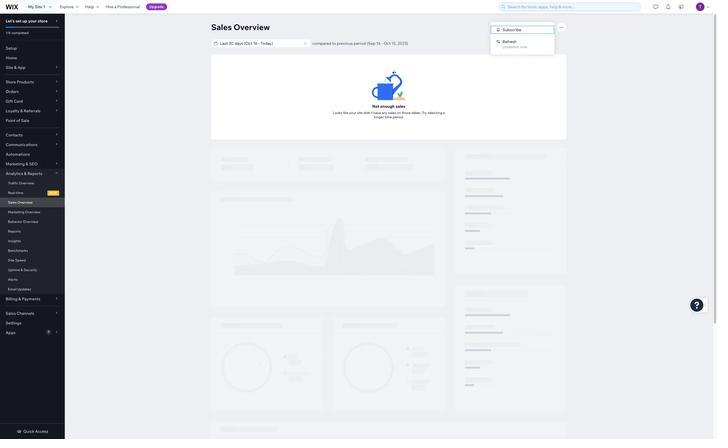 Task type: vqa. For each thing, say whether or not it's contained in the screenshot.
&
yes



Task type: describe. For each thing, give the bounding box(es) containing it.
reports link
[[0, 227, 65, 237]]

sales for sales channels dropdown button
[[6, 311, 16, 317]]

up
[[22, 18, 27, 24]]

0 vertical spatial sales
[[211, 22, 232, 32]]

0 horizontal spatial reports
[[8, 230, 21, 234]]

marketing for marketing & seo
[[6, 162, 25, 167]]

quick
[[23, 430, 34, 435]]

0 vertical spatial sales
[[396, 104, 405, 109]]

my
[[28, 4, 34, 9]]

billing & payments button
[[0, 295, 65, 304]]

card
[[14, 99, 23, 104]]

longer
[[374, 115, 384, 119]]

period
[[354, 41, 366, 46]]

behavior overview link
[[0, 217, 65, 227]]

overview for sales overview link
[[17, 201, 33, 205]]

1 vertical spatial sales
[[388, 111, 396, 115]]

uptime & security
[[8, 268, 37, 273]]

hire a professional
[[106, 4, 140, 9]]

have
[[373, 111, 381, 115]]

traffic overview
[[8, 181, 34, 186]]

0 vertical spatial 1
[[43, 4, 45, 9]]

home link
[[0, 53, 65, 63]]

sidebar element
[[0, 14, 65, 440]]

setup link
[[0, 43, 65, 53]]

store
[[38, 18, 48, 24]]

-
[[382, 41, 383, 46]]

refresh updated now
[[502, 39, 527, 49]]

point of sale link
[[0, 116, 65, 126]]

updates
[[18, 288, 31, 292]]

quick access button
[[17, 430, 48, 435]]

speed
[[15, 259, 26, 263]]

hire
[[106, 4, 113, 9]]

automations link
[[0, 150, 65, 159]]

upgrade button
[[146, 3, 167, 10]]

now
[[520, 44, 527, 49]]

marketing overview
[[8, 210, 40, 215]]

alerts link
[[0, 275, 65, 285]]

hire a professional link
[[102, 0, 143, 14]]

your inside not enough sales looks like your site didn't have any sales on those dates. try selecting a longer time period.
[[349, 111, 356, 115]]

email updates link
[[0, 285, 65, 295]]

contacts button
[[0, 130, 65, 140]]

to
[[332, 41, 336, 46]]

selecting
[[428, 111, 442, 115]]

site speed
[[8, 259, 26, 263]]

let's
[[6, 18, 15, 24]]

sales channels
[[6, 311, 34, 317]]

those
[[402, 111, 411, 115]]

& for loyalty
[[20, 109, 23, 114]]

16
[[376, 41, 381, 46]]

15,
[[392, 41, 397, 46]]

analytics & reports button
[[0, 169, 65, 179]]

site
[[357, 111, 363, 115]]

security
[[24, 268, 37, 273]]

sales overview link
[[0, 198, 65, 208]]

sales overview inside sales overview link
[[8, 201, 33, 205]]

1 inside sidebar element
[[48, 331, 49, 335]]

enough
[[380, 104, 395, 109]]

any
[[382, 111, 387, 115]]

menu containing subscribe
[[491, 26, 554, 51]]

0 horizontal spatial a
[[114, 4, 116, 9]]

store products
[[6, 80, 34, 85]]

0 vertical spatial site
[[35, 4, 42, 9]]

app
[[18, 65, 25, 70]]

overview for marketing overview "link"
[[25, 210, 40, 215]]

refresh
[[502, 39, 517, 44]]

reports inside dropdown button
[[27, 171, 42, 176]]

oct
[[384, 41, 391, 46]]

& for site
[[14, 65, 17, 70]]

analytics
[[6, 171, 23, 176]]

new
[[49, 192, 57, 195]]

& for analytics
[[24, 171, 27, 176]]

like
[[343, 111, 348, 115]]

of
[[16, 118, 20, 123]]

gift
[[6, 99, 13, 104]]

benchmarks link
[[0, 246, 65, 256]]

& for marketing
[[26, 162, 28, 167]]

site & app
[[6, 65, 25, 70]]

2023)
[[398, 41, 408, 46]]

uptime
[[8, 268, 20, 273]]

explore
[[60, 4, 74, 9]]

setup
[[6, 46, 17, 51]]

period.
[[393, 115, 404, 119]]

help
[[85, 4, 94, 9]]



Task type: locate. For each thing, give the bounding box(es) containing it.
site
[[35, 4, 42, 9], [6, 65, 13, 70], [8, 259, 14, 263]]

0 horizontal spatial sales overview
[[8, 201, 33, 205]]

0 vertical spatial sales overview
[[211, 22, 270, 32]]

reports up insights
[[8, 230, 21, 234]]

site for site speed
[[8, 259, 14, 263]]

referrals
[[24, 109, 41, 114]]

billing & payments
[[6, 297, 40, 302]]

1 vertical spatial time
[[16, 191, 23, 195]]

0 horizontal spatial your
[[28, 18, 37, 24]]

None field
[[218, 40, 302, 47]]

(sep
[[367, 41, 375, 46]]

traffic overview link
[[0, 179, 65, 188]]

1 vertical spatial your
[[349, 111, 356, 115]]

1 vertical spatial reports
[[8, 230, 21, 234]]

not enough sales looks like your site didn't have any sales on those dates. try selecting a longer time period.
[[333, 104, 445, 119]]

updated
[[502, 44, 519, 49]]

insights
[[8, 239, 21, 244]]

0 horizontal spatial 1
[[43, 4, 45, 9]]

a inside not enough sales looks like your site didn't have any sales on those dates. try selecting a longer time period.
[[443, 111, 445, 115]]

sale
[[21, 118, 29, 123]]

communications
[[6, 142, 38, 148]]

& inside dropdown button
[[18, 297, 21, 302]]

products
[[17, 80, 34, 85]]

benchmarks
[[8, 249, 28, 253]]

completed
[[12, 31, 29, 35]]

professional
[[117, 4, 140, 9]]

my site 1
[[28, 4, 45, 9]]

site down "home"
[[6, 65, 13, 70]]

not
[[372, 104, 379, 109]]

sales left on
[[388, 111, 396, 115]]

marketing up behavior
[[8, 210, 24, 215]]

looks
[[333, 111, 342, 115]]

0 vertical spatial time
[[385, 115, 392, 119]]

subscribe
[[502, 27, 521, 32]]

1/6 completed
[[6, 31, 29, 35]]

time inside sidebar element
[[16, 191, 23, 195]]

& for billing
[[18, 297, 21, 302]]

2 vertical spatial site
[[8, 259, 14, 263]]

insights link
[[0, 237, 65, 246]]

set
[[16, 18, 21, 24]]

1 vertical spatial site
[[6, 65, 13, 70]]

1 horizontal spatial 1
[[48, 331, 49, 335]]

analytics & reports
[[6, 171, 42, 176]]

settings
[[6, 321, 21, 326]]

real-time
[[8, 191, 23, 195]]

overview for behavior overview link
[[23, 220, 38, 224]]

1 vertical spatial sales
[[8, 201, 17, 205]]

& for uptime
[[21, 268, 23, 273]]

behavior
[[8, 220, 22, 224]]

& right the uptime
[[21, 268, 23, 273]]

time down traffic overview
[[16, 191, 23, 195]]

1 horizontal spatial reports
[[27, 171, 42, 176]]

loyalty & referrals
[[6, 109, 41, 114]]

site left speed at the left
[[8, 259, 14, 263]]

&
[[14, 65, 17, 70], [20, 109, 23, 114], [26, 162, 28, 167], [24, 171, 27, 176], [21, 268, 23, 273], [18, 297, 21, 302]]

billing
[[6, 297, 17, 302]]

1 vertical spatial marketing
[[8, 210, 24, 215]]

loyalty
[[6, 109, 19, 114]]

1 horizontal spatial a
[[443, 111, 445, 115]]

sales up on
[[396, 104, 405, 109]]

didn't
[[363, 111, 373, 115]]

help button
[[82, 0, 102, 14]]

0 vertical spatial marketing
[[6, 162, 25, 167]]

time right longer on the top right of page
[[385, 115, 392, 119]]

& right billing
[[18, 297, 21, 302]]

gift card
[[6, 99, 23, 104]]

marketing inside popup button
[[6, 162, 25, 167]]

0 vertical spatial a
[[114, 4, 116, 9]]

sales inside dropdown button
[[6, 311, 16, 317]]

email
[[8, 288, 17, 292]]

marketing & seo button
[[0, 159, 65, 169]]

point
[[6, 118, 15, 123]]

Search for tools, apps, help & more... field
[[506, 3, 639, 11]]

try
[[422, 111, 427, 115]]

loyalty & referrals button
[[0, 106, 65, 116]]

& down marketing & seo
[[24, 171, 27, 176]]

store products button
[[0, 77, 65, 87]]

menu
[[491, 26, 554, 51]]

site speed link
[[0, 256, 65, 266]]

marketing & seo
[[6, 162, 38, 167]]

site & app button
[[0, 63, 65, 72]]

site right my
[[35, 4, 42, 9]]

0 vertical spatial your
[[28, 18, 37, 24]]

previous
[[337, 41, 353, 46]]

contacts
[[6, 133, 23, 138]]

time inside not enough sales looks like your site didn't have any sales on those dates. try selecting a longer time period.
[[385, 115, 392, 119]]

your right up
[[28, 18, 37, 24]]

1 horizontal spatial time
[[385, 115, 392, 119]]

1 right my
[[43, 4, 45, 9]]

1 vertical spatial a
[[443, 111, 445, 115]]

1 horizontal spatial your
[[349, 111, 356, 115]]

your right like
[[349, 111, 356, 115]]

let's set up your store
[[6, 18, 48, 24]]

a right hire in the top of the page
[[114, 4, 116, 9]]

2 vertical spatial sales
[[6, 311, 16, 317]]

a right selecting at the top right of the page
[[443, 111, 445, 115]]

access
[[35, 430, 48, 435]]

0 vertical spatial reports
[[27, 171, 42, 176]]

overview
[[234, 22, 270, 32], [19, 181, 34, 186], [17, 201, 33, 205], [25, 210, 40, 215], [23, 220, 38, 224]]

communications button
[[0, 140, 65, 150]]

marketing up analytics
[[6, 162, 25, 167]]

1 vertical spatial 1
[[48, 331, 49, 335]]

& left seo
[[26, 162, 28, 167]]

email updates
[[8, 288, 31, 292]]

a
[[114, 4, 116, 9], [443, 111, 445, 115]]

quick access
[[23, 430, 48, 435]]

& left app
[[14, 65, 17, 70]]

gift card button
[[0, 97, 65, 106]]

real-
[[8, 191, 16, 195]]

marketing overview link
[[0, 208, 65, 217]]

subscribe button
[[491, 26, 554, 34]]

sales
[[396, 104, 405, 109], [388, 111, 396, 115]]

marketing for marketing overview
[[8, 210, 24, 215]]

your
[[28, 18, 37, 24], [349, 111, 356, 115]]

orders button
[[0, 87, 65, 97]]

1 horizontal spatial sales overview
[[211, 22, 270, 32]]

1 vertical spatial sales overview
[[8, 201, 33, 205]]

marketing inside "link"
[[8, 210, 24, 215]]

1/6
[[6, 31, 11, 35]]

0 horizontal spatial time
[[16, 191, 23, 195]]

orders
[[6, 89, 19, 94]]

& right loyalty
[[20, 109, 23, 114]]

overview for traffic overview link
[[19, 181, 34, 186]]

sales channels button
[[0, 309, 65, 319]]

site inside popup button
[[6, 65, 13, 70]]

settings link
[[0, 319, 65, 329]]

overview inside "link"
[[25, 210, 40, 215]]

channels
[[17, 311, 34, 317]]

1 down settings link
[[48, 331, 49, 335]]

sales for sales overview link
[[8, 201, 17, 205]]

compared to previous period (sep 16 - oct 15, 2023)
[[312, 41, 408, 46]]

your inside sidebar element
[[28, 18, 37, 24]]

page skeleton image
[[211, 148, 566, 440]]

home
[[6, 55, 17, 61]]

reports
[[27, 171, 42, 176], [8, 230, 21, 234]]

dates.
[[411, 111, 421, 115]]

reports down seo
[[27, 171, 42, 176]]

site for site & app
[[6, 65, 13, 70]]



